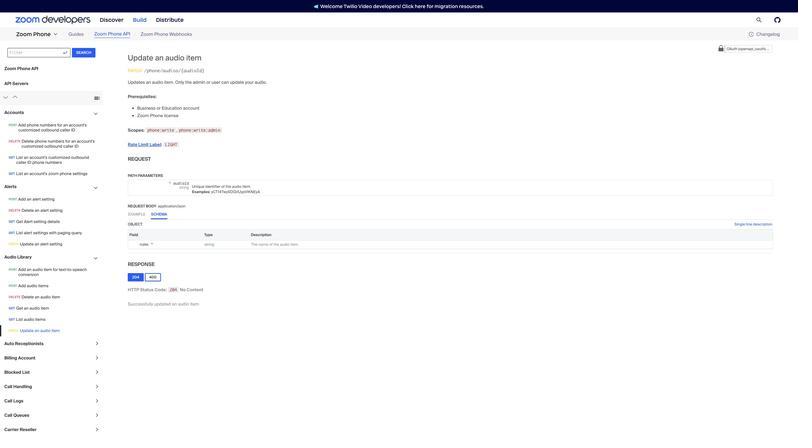 Task type: vqa. For each thing, say whether or not it's contained in the screenshot.
notification "icon"
yes



Task type: describe. For each thing, give the bounding box(es) containing it.
description
[[753, 222, 773, 227]]

welcome twilio video developers! click here for migration resources. link
[[308, 3, 491, 10]]

content
[[187, 287, 203, 293]]

developers!
[[373, 3, 401, 9]]

parameters
[[138, 173, 163, 178]]

changelog link
[[749, 31, 780, 37]]

application/json
[[158, 204, 186, 209]]

http
[[128, 287, 139, 293]]

line
[[746, 222, 752, 227]]

code:
[[155, 287, 167, 293]]

400 button
[[145, 273, 161, 282]]

history image down search icon
[[749, 32, 757, 37]]

here
[[415, 3, 426, 9]]

video
[[358, 3, 372, 9]]

field
[[129, 233, 138, 238]]

down image
[[54, 32, 57, 36]]

click
[[402, 3, 414, 9]]

audio
[[178, 301, 189, 307]]

request for request body application/json
[[128, 204, 145, 209]]

zoom phone webhooks
[[141, 31, 192, 37]]

path parameters
[[128, 173, 163, 178]]

request body application/json
[[128, 204, 186, 209]]

path
[[128, 173, 137, 178]]

zoom phone api link
[[94, 31, 130, 38]]

204 button
[[128, 273, 144, 282]]

updated
[[154, 301, 171, 307]]

search image
[[757, 17, 762, 23]]

guides link
[[69, 31, 84, 38]]

name *
[[140, 242, 153, 247]]

204 inside button
[[132, 275, 139, 280]]

for
[[427, 3, 434, 9]]

migration
[[435, 3, 458, 9]]



Task type: locate. For each thing, give the bounding box(es) containing it.
1 horizontal spatial zoom
[[94, 31, 107, 37]]

body
[[146, 204, 156, 209]]

zoom for zoom phone api
[[94, 31, 107, 37]]

single
[[735, 222, 745, 227]]

400
[[149, 275, 157, 280]]

3 zoom from the left
[[141, 31, 153, 37]]

resources.
[[459, 3, 484, 9]]

2 request from the top
[[128, 204, 145, 209]]

notification image
[[314, 4, 320, 9], [314, 4, 318, 9]]

zoom
[[16, 31, 32, 38], [94, 31, 107, 37], [141, 31, 153, 37]]

phone left down image
[[33, 31, 51, 38]]

successfully updated an audio item
[[128, 301, 199, 307]]

phone for zoom phone
[[33, 31, 51, 38]]

0 horizontal spatial zoom
[[16, 31, 32, 38]]

history image left changelog
[[749, 32, 754, 37]]

1 zoom from the left
[[16, 31, 32, 38]]

2 zoom from the left
[[94, 31, 107, 37]]

http status code: 204 no content
[[128, 287, 203, 293]]

zoom developer logo image
[[16, 16, 90, 24]]

zoom phone webhooks link
[[141, 31, 192, 38]]

phone for zoom phone webhooks
[[154, 31, 168, 37]]

request for request
[[128, 156, 151, 162]]

name
[[140, 242, 149, 247]]

0 horizontal spatial phone
[[33, 31, 51, 38]]

no
[[180, 287, 186, 293]]

2 horizontal spatial phone
[[154, 31, 168, 37]]

1 request from the top
[[128, 156, 151, 162]]

successfully
[[128, 301, 153, 307]]

object
[[128, 222, 143, 227]]

204 inside http status code: 204 no content
[[170, 287, 177, 292]]

*
[[151, 242, 153, 247]]

request up 'path parameters' in the top of the page
[[128, 156, 151, 162]]

search image
[[757, 17, 762, 23]]

string
[[205, 242, 214, 247]]

2 horizontal spatial zoom
[[141, 31, 153, 37]]

zoom phone api
[[94, 31, 130, 37]]

204
[[132, 275, 139, 280], [170, 287, 177, 292]]

1 horizontal spatial phone
[[108, 31, 122, 37]]

phone
[[33, 31, 51, 38], [108, 31, 122, 37], [154, 31, 168, 37]]

3 phone from the left
[[154, 31, 168, 37]]

phone left api
[[108, 31, 122, 37]]

204 up the http
[[132, 275, 139, 280]]

api
[[123, 31, 130, 37]]

204 left the no
[[170, 287, 177, 292]]

0 vertical spatial 204
[[132, 275, 139, 280]]

guides
[[69, 31, 84, 37]]

response
[[128, 261, 155, 268]]

phone for zoom phone api
[[108, 31, 122, 37]]

0 horizontal spatial 204
[[132, 275, 139, 280]]

1 horizontal spatial 204
[[170, 287, 177, 292]]

zoom phone
[[16, 31, 51, 38]]

history image
[[749, 32, 757, 37], [749, 32, 754, 37]]

2 phone from the left
[[108, 31, 122, 37]]

welcome
[[320, 3, 343, 9]]

request
[[128, 156, 151, 162], [128, 204, 145, 209]]

request left body
[[128, 204, 145, 209]]

single line description
[[735, 222, 773, 227]]

status
[[140, 287, 154, 293]]

type
[[204, 233, 213, 238]]

phone left webhooks
[[154, 31, 168, 37]]

github image
[[775, 17, 781, 23], [775, 17, 781, 23]]

0 vertical spatial request
[[128, 156, 151, 162]]

changelog
[[757, 31, 780, 37]]

twilio
[[344, 3, 358, 9]]

an
[[172, 301, 177, 307]]

zoom for zoom phone
[[16, 31, 32, 38]]

zoom for zoom phone webhooks
[[141, 31, 153, 37]]

1 vertical spatial request
[[128, 204, 145, 209]]

1 vertical spatial 204
[[170, 287, 177, 292]]

webhooks
[[169, 31, 192, 37]]

1 phone from the left
[[33, 31, 51, 38]]

welcome twilio video developers! click here for migration resources.
[[320, 3, 484, 9]]

item
[[190, 301, 199, 307]]



